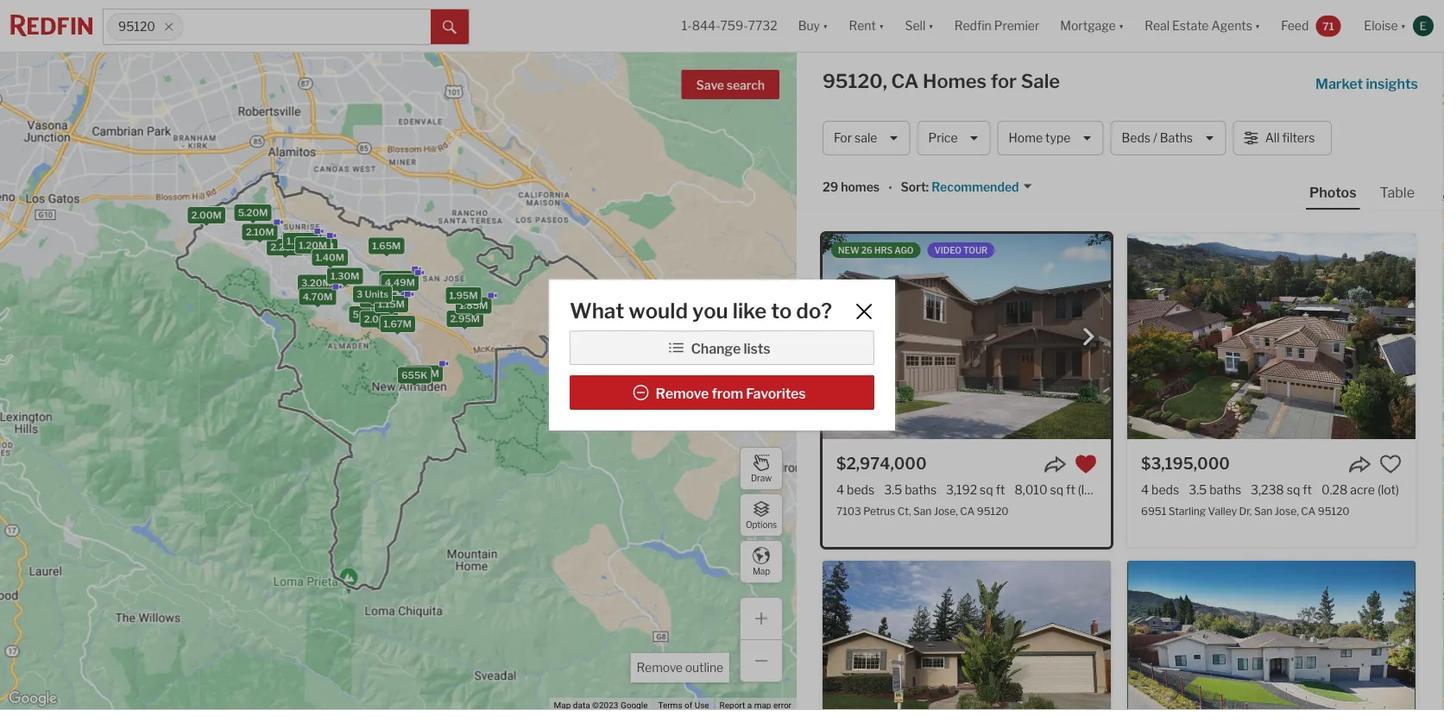 Task type: describe. For each thing, give the bounding box(es) containing it.
ft for $3,195,000
[[1303, 483, 1312, 497]]

1.30m
[[331, 271, 359, 282]]

options button
[[740, 494, 783, 537]]

ft for $2,974,000
[[996, 483, 1005, 497]]

990k
[[375, 297, 401, 309]]

2 (lot) from the left
[[1378, 483, 1399, 497]]

new
[[838, 245, 859, 255]]

5.00m
[[408, 368, 439, 379]]

•
[[888, 181, 892, 196]]

would
[[629, 298, 688, 323]]

0 horizontal spatial ca
[[891, 69, 919, 93]]

dr,
[[1239, 505, 1252, 517]]

beds for $3,195,000
[[1152, 483, 1179, 497]]

favorite button checkbox for $2,974,000
[[1075, 453, 1097, 476]]

like
[[733, 298, 767, 323]]

1 (lot) from the left
[[1078, 483, 1100, 497]]

1.95m
[[449, 290, 478, 301]]

for sale button
[[823, 121, 910, 155]]

home type
[[1009, 131, 1071, 145]]

sort
[[901, 180, 926, 195]]

photos button
[[1306, 183, 1376, 210]]

3,238 sq ft
[[1251, 483, 1312, 497]]

options
[[746, 520, 777, 530]]

home type button
[[997, 121, 1104, 155]]

table
[[1380, 184, 1415, 201]]

0.28
[[1322, 483, 1348, 497]]

home
[[1009, 131, 1043, 145]]

2 horizontal spatial ca
[[1301, 505, 1316, 517]]

baths for $3,195,000
[[1209, 483, 1241, 497]]

3,192
[[946, 483, 977, 497]]

acre
[[1350, 483, 1375, 497]]

draw button
[[740, 447, 783, 490]]

map region
[[0, 0, 862, 710]]

8,010
[[1015, 483, 1047, 497]]

starling
[[1169, 505, 1206, 517]]

1 jose, from the left
[[934, 505, 958, 517]]

save search button
[[682, 70, 779, 99]]

change lists button
[[570, 331, 874, 365]]

price
[[928, 131, 958, 145]]

beds / baths button
[[1110, 121, 1226, 155]]

4.49m
[[385, 277, 415, 288]]

4 for $3,195,000
[[1141, 483, 1149, 497]]

remove from favorites button
[[570, 375, 874, 410]]

search
[[727, 78, 765, 93]]

outline
[[685, 661, 723, 675]]

71
[[1323, 20, 1334, 32]]

all filters button
[[1233, 121, 1332, 155]]

homes
[[923, 69, 987, 93]]

previous button image
[[836, 329, 854, 346]]

for
[[991, 69, 1017, 93]]

remove for remove from favorites
[[655, 385, 709, 402]]

1-844-759-7732
[[682, 18, 777, 33]]

photo of 7253 gold creek way, san jose, ca 95120 image
[[1127, 561, 1416, 710]]

lists
[[744, 340, 770, 357]]

655k
[[401, 370, 427, 381]]

for sale
[[834, 131, 877, 145]]

5.20m
[[238, 207, 268, 218]]

2 sq from the left
[[1050, 483, 1063, 497]]

filters
[[1282, 131, 1315, 145]]

remove for remove outline
[[637, 661, 683, 675]]

hrs
[[874, 245, 893, 255]]

map
[[753, 566, 770, 577]]

google image
[[4, 688, 61, 710]]

2.10m
[[246, 227, 274, 238]]

what would you like to do? element
[[570, 298, 832, 323]]

remove outline
[[637, 661, 723, 675]]

all filters
[[1265, 131, 1315, 145]]

user photo image
[[1413, 16, 1434, 36]]

1 san from the left
[[913, 505, 932, 517]]

remove outline button
[[631, 653, 729, 683]]

1.85m
[[459, 300, 488, 311]]

1 vertical spatial 2.00m
[[303, 241, 334, 252]]

next button image
[[1080, 329, 1097, 346]]

844-
[[692, 18, 720, 33]]

you
[[692, 298, 728, 323]]

3,192 sq ft
[[946, 483, 1005, 497]]

1.67m
[[384, 318, 412, 330]]

what would you like to do? dialog
[[549, 280, 895, 431]]

2 san from the left
[[1254, 505, 1273, 517]]

5.95m
[[353, 309, 383, 320]]

0 horizontal spatial 95120
[[118, 19, 155, 34]]

4.70m
[[303, 291, 333, 302]]

change
[[691, 340, 741, 357]]

favorite button image for $2,974,000
[[1075, 453, 1097, 476]]

8,010 sq ft (lot)
[[1015, 483, 1100, 497]]

29 homes •
[[823, 180, 892, 196]]

redfin
[[954, 18, 992, 33]]

map button
[[740, 540, 783, 583]]

do?
[[796, 298, 832, 323]]

3
[[357, 289, 363, 300]]

2.88m
[[363, 294, 393, 305]]

6951 starling valley dr, san jose, ca 95120
[[1141, 505, 1350, 517]]

/
[[1153, 131, 1157, 145]]

redfin premier
[[954, 18, 1040, 33]]



Task type: locate. For each thing, give the bounding box(es) containing it.
2 horizontal spatial ft
[[1303, 483, 1312, 497]]

1 horizontal spatial favorite button checkbox
[[1379, 453, 1402, 476]]

1 beds from the left
[[847, 483, 875, 497]]

7103
[[836, 505, 861, 517]]

3.5 baths for $2,974,000
[[884, 483, 937, 497]]

1 baths from the left
[[905, 483, 937, 497]]

(lot) right 8,010 on the right bottom
[[1078, 483, 1100, 497]]

1 horizontal spatial ft
[[1066, 483, 1075, 497]]

baths up the valley
[[1209, 483, 1241, 497]]

3.5
[[884, 483, 902, 497], [1189, 483, 1207, 497]]

photo of 6680 tannahill dr, san jose, ca 95120 image
[[823, 561, 1111, 710]]

1 horizontal spatial 4 beds
[[1141, 483, 1179, 497]]

3.5 for $2,974,000
[[884, 483, 902, 497]]

sort :
[[901, 180, 929, 195]]

favorite button image
[[1075, 453, 1097, 476], [1379, 453, 1402, 476]]

favorite button checkbox up 8,010 sq ft (lot)
[[1075, 453, 1097, 476]]

beds up '7103'
[[847, 483, 875, 497]]

favorite button checkbox
[[1075, 453, 1097, 476], [1379, 453, 1402, 476]]

remove inside what would you like to do? dialog
[[655, 385, 709, 402]]

0 vertical spatial 2.00m
[[191, 210, 222, 221]]

1 horizontal spatial 3.5
[[1189, 483, 1207, 497]]

2.00m down 990k
[[364, 314, 394, 325]]

petrus
[[863, 505, 895, 517]]

feed
[[1281, 18, 1309, 33]]

0 horizontal spatial 4 beds
[[836, 483, 875, 497]]

photos
[[1309, 184, 1357, 201]]

4 beds up '7103'
[[836, 483, 875, 497]]

1.15m
[[378, 299, 405, 310]]

3.5 up ct,
[[884, 483, 902, 497]]

None search field
[[183, 9, 431, 44]]

1 4 beds from the left
[[836, 483, 875, 497]]

ft left 0.28
[[1303, 483, 1312, 497]]

ca left homes at the top of the page
[[891, 69, 919, 93]]

save
[[696, 78, 724, 93]]

submit search image
[[443, 20, 457, 34]]

0 horizontal spatial jose,
[[934, 505, 958, 517]]

1 ft from the left
[[996, 483, 1005, 497]]

sq right 8,010 on the right bottom
[[1050, 483, 1063, 497]]

1 favorite button checkbox from the left
[[1075, 453, 1097, 476]]

95120
[[118, 19, 155, 34], [977, 505, 1009, 517], [1318, 505, 1350, 517]]

0 horizontal spatial 4
[[836, 483, 844, 497]]

2 3.5 from the left
[[1189, 483, 1207, 497]]

2 ft from the left
[[1066, 483, 1075, 497]]

2.95m
[[450, 313, 480, 324]]

1-
[[682, 18, 692, 33]]

photo of 6951 starling valley dr, san jose, ca 95120 image
[[1127, 234, 1416, 439]]

4 up 6951
[[1141, 483, 1149, 497]]

tour
[[963, 245, 988, 255]]

2 favorite button image from the left
[[1379, 453, 1402, 476]]

1 vertical spatial remove
[[637, 661, 683, 675]]

2.00m left 5.20m
[[191, 210, 222, 221]]

2 horizontal spatial sq
[[1287, 483, 1300, 497]]

1 favorite button image from the left
[[1075, 453, 1097, 476]]

sq for $3,195,000
[[1287, 483, 1300, 497]]

sq right 3,238
[[1287, 483, 1300, 497]]

1 horizontal spatial (lot)
[[1378, 483, 1399, 497]]

remove left from
[[655, 385, 709, 402]]

insights
[[1366, 75, 1418, 92]]

1.40m
[[316, 252, 344, 263]]

market insights link
[[1315, 56, 1418, 94]]

2 3.5 baths from the left
[[1189, 483, 1241, 497]]

table button
[[1376, 183, 1418, 208]]

29
[[823, 180, 838, 195]]

beds / baths
[[1122, 131, 1193, 145]]

26
[[861, 245, 873, 255]]

1 3.5 from the left
[[884, 483, 902, 497]]

1 horizontal spatial jose,
[[1275, 505, 1299, 517]]

1 horizontal spatial san
[[1254, 505, 1273, 517]]

95120, ca homes for sale
[[823, 69, 1060, 93]]

0 horizontal spatial (lot)
[[1078, 483, 1100, 497]]

3.5 baths up ct,
[[884, 483, 937, 497]]

1 horizontal spatial sq
[[1050, 483, 1063, 497]]

units
[[365, 289, 389, 300]]

beds
[[1122, 131, 1151, 145]]

for
[[834, 131, 852, 145]]

sale
[[855, 131, 877, 145]]

sale
[[1021, 69, 1060, 93]]

2 baths from the left
[[1209, 483, 1241, 497]]

remove from favorites
[[655, 385, 806, 402]]

price button
[[917, 121, 991, 155]]

2 horizontal spatial 2.00m
[[364, 314, 394, 325]]

2.20m
[[270, 242, 300, 253]]

2 beds from the left
[[1152, 483, 1179, 497]]

favorite button image up 8,010 sq ft (lot)
[[1075, 453, 1097, 476]]

0.28 acre (lot)
[[1322, 483, 1399, 497]]

baths up 7103 petrus ct, san jose, ca 95120
[[905, 483, 937, 497]]

san right dr,
[[1254, 505, 1273, 517]]

95120,
[[823, 69, 887, 93]]

0 horizontal spatial 3.5
[[884, 483, 902, 497]]

7732
[[748, 18, 777, 33]]

3,238
[[1251, 483, 1284, 497]]

ct,
[[898, 505, 911, 517]]

2 jose, from the left
[[1275, 505, 1299, 517]]

0 horizontal spatial ft
[[996, 483, 1005, 497]]

$2,974,000
[[836, 454, 927, 473]]

redfin premier button
[[944, 0, 1050, 52]]

favorite button checkbox for $3,195,000
[[1379, 453, 1402, 476]]

3 ft from the left
[[1303, 483, 1312, 497]]

ca down 3,238 sq ft
[[1301, 505, 1316, 517]]

premier
[[994, 18, 1040, 33]]

video
[[934, 245, 961, 255]]

1 horizontal spatial favorite button image
[[1379, 453, 1402, 476]]

jose, down 3,238 sq ft
[[1275, 505, 1299, 517]]

ago
[[894, 245, 914, 255]]

95120 down 3,192 sq ft
[[977, 505, 1009, 517]]

6951
[[1141, 505, 1166, 517]]

4 beds for $3,195,000
[[1141, 483, 1179, 497]]

video tour
[[934, 245, 988, 255]]

favorite button image for $3,195,000
[[1379, 453, 1402, 476]]

3.5 for $3,195,000
[[1189, 483, 1207, 497]]

0 horizontal spatial 3.5 baths
[[884, 483, 937, 497]]

ft left 8,010 on the right bottom
[[996, 483, 1005, 497]]

0 vertical spatial remove
[[655, 385, 709, 402]]

4 up '7103'
[[836, 483, 844, 497]]

1 horizontal spatial baths
[[1209, 483, 1241, 497]]

1.20m
[[299, 240, 327, 251]]

1 horizontal spatial 4
[[1141, 483, 1149, 497]]

2.00m right 2.20m
[[303, 241, 334, 252]]

0 horizontal spatial favorite button checkbox
[[1075, 453, 1097, 476]]

1 horizontal spatial beds
[[1152, 483, 1179, 497]]

baths for $2,974,000
[[905, 483, 937, 497]]

4 beds for $2,974,000
[[836, 483, 875, 497]]

baths
[[905, 483, 937, 497], [1209, 483, 1241, 497]]

759-
[[720, 18, 748, 33]]

jose,
[[934, 505, 958, 517], [1275, 505, 1299, 517]]

0 horizontal spatial san
[[913, 505, 932, 517]]

1 3.5 baths from the left
[[884, 483, 937, 497]]

valley
[[1208, 505, 1237, 517]]

0 horizontal spatial 2.00m
[[191, 210, 222, 221]]

(lot) right acre
[[1378, 483, 1399, 497]]

1 horizontal spatial 2.00m
[[303, 241, 334, 252]]

remove left outline
[[637, 661, 683, 675]]

:
[[926, 180, 929, 195]]

change lists
[[691, 340, 770, 357]]

0 horizontal spatial sq
[[980, 483, 993, 497]]

to
[[771, 298, 792, 323]]

3 sq from the left
[[1287, 483, 1300, 497]]

3.5 baths
[[884, 483, 937, 497], [1189, 483, 1241, 497]]

3.5 baths for $3,195,000
[[1189, 483, 1241, 497]]

favorite button checkbox up 0.28 acre (lot)
[[1379, 453, 1402, 476]]

photo of 7103 petrus ct, san jose, ca 95120 image
[[823, 234, 1111, 439]]

2 vertical spatial 2.00m
[[364, 314, 394, 325]]

remove
[[655, 385, 709, 402], [637, 661, 683, 675]]

ft right 8,010 on the right bottom
[[1066, 483, 1075, 497]]

recommended button
[[929, 179, 1033, 196]]

$3,195,000
[[1141, 454, 1230, 473]]

0 horizontal spatial beds
[[847, 483, 875, 497]]

recommended
[[931, 180, 1019, 195]]

ca down 3,192
[[960, 505, 975, 517]]

what
[[570, 298, 624, 323]]

0 horizontal spatial favorite button image
[[1075, 453, 1097, 476]]

4 beds up 6951
[[1141, 483, 1179, 497]]

3.20m
[[301, 277, 331, 289]]

sq for $2,974,000
[[980, 483, 993, 497]]

1 horizontal spatial 95120
[[977, 505, 1009, 517]]

3.5 up starling
[[1189, 483, 1207, 497]]

beds up 6951
[[1152, 483, 1179, 497]]

2 horizontal spatial 95120
[[1318, 505, 1350, 517]]

95120 down 0.28
[[1318, 505, 1350, 517]]

remove 95120 image
[[163, 22, 174, 32]]

jose, down 3,192
[[934, 505, 958, 517]]

4 for $2,974,000
[[836, 483, 844, 497]]

beds for $2,974,000
[[847, 483, 875, 497]]

1 sq from the left
[[980, 483, 993, 497]]

(lot)
[[1078, 483, 1100, 497], [1378, 483, 1399, 497]]

0 horizontal spatial baths
[[905, 483, 937, 497]]

1 horizontal spatial 3.5 baths
[[1189, 483, 1241, 497]]

2 4 beds from the left
[[1141, 483, 1179, 497]]

market
[[1315, 75, 1363, 92]]

3.5 baths up the valley
[[1189, 483, 1241, 497]]

2 4 from the left
[[1141, 483, 1149, 497]]

san right ct,
[[913, 505, 932, 517]]

favorites
[[746, 385, 806, 402]]

1.25m
[[287, 236, 315, 247]]

favorite button image up 0.28 acre (lot)
[[1379, 453, 1402, 476]]

1 horizontal spatial ca
[[960, 505, 975, 517]]

1 4 from the left
[[836, 483, 844, 497]]

ca
[[891, 69, 919, 93], [960, 505, 975, 517], [1301, 505, 1316, 517]]

market insights
[[1315, 75, 1418, 92]]

95120 left remove 95120 icon
[[118, 19, 155, 34]]

1.65m
[[372, 241, 401, 252]]

sq right 3,192
[[980, 483, 993, 497]]

2 favorite button checkbox from the left
[[1379, 453, 1402, 476]]



Task type: vqa. For each thing, say whether or not it's contained in the screenshot.
the sq
yes



